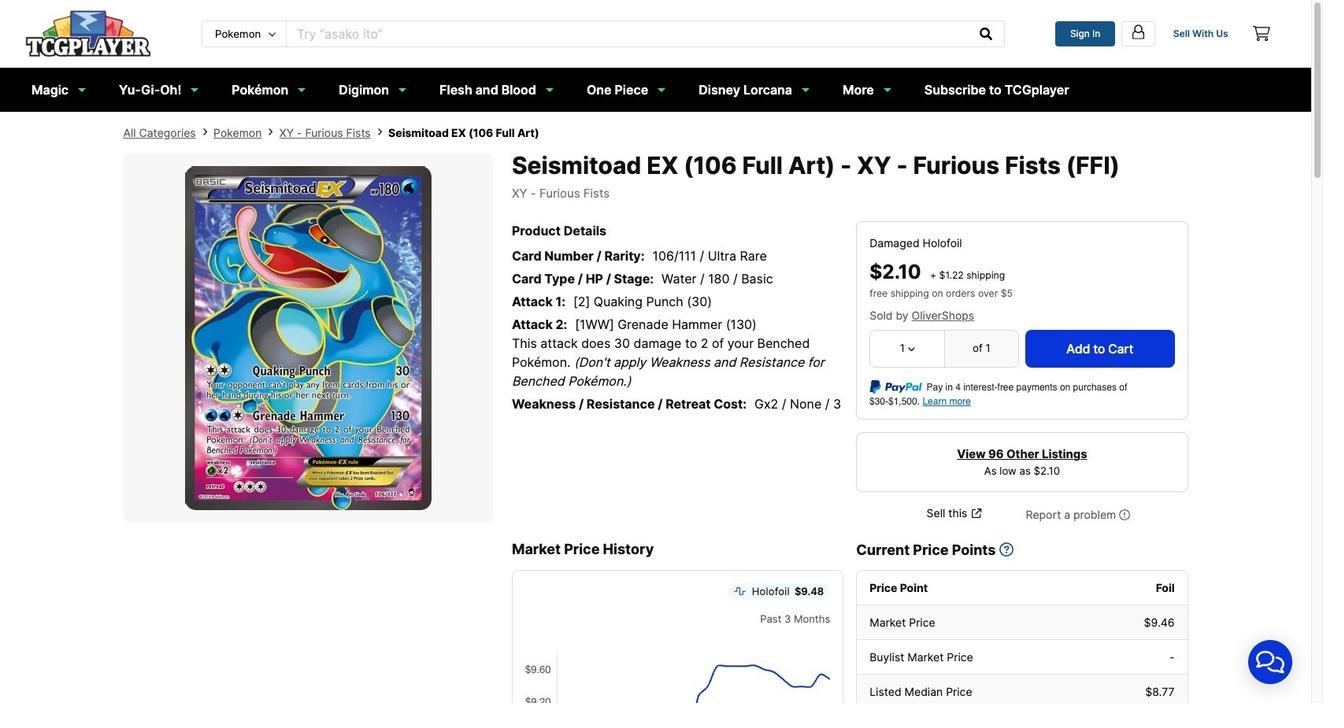 Task type: locate. For each thing, give the bounding box(es) containing it.
application
[[1230, 622, 1312, 704]]

seismitoad ex (106 full art)-0 image
[[185, 166, 431, 511]]

1 horizontal spatial angle right image
[[268, 127, 273, 137]]

learn more about what price points are image
[[1000, 543, 1014, 557]]

1 angle right image from the left
[[202, 127, 207, 137]]

report a problem on this page image
[[1120, 510, 1131, 521]]

list
[[123, 124, 1189, 141]]

2 horizontal spatial angle right image
[[377, 127, 382, 137]]

0 horizontal spatial angle right image
[[202, 127, 207, 137]]

None text field
[[287, 21, 969, 46]]

angle right image
[[202, 127, 207, 137], [268, 127, 273, 137], [377, 127, 382, 137]]

submit your search image
[[981, 27, 993, 40]]



Task type: describe. For each thing, give the bounding box(es) containing it.
tcgplayer.com image
[[25, 10, 151, 57]]

2 angle right image from the left
[[268, 127, 273, 137]]

user icon image
[[1131, 23, 1147, 40]]

view your shopping cart image
[[1254, 26, 1271, 41]]

3 angle right image from the left
[[377, 127, 382, 137]]

arrow up right from square image
[[973, 508, 982, 519]]



Task type: vqa. For each thing, say whether or not it's contained in the screenshot.
check icon
no



